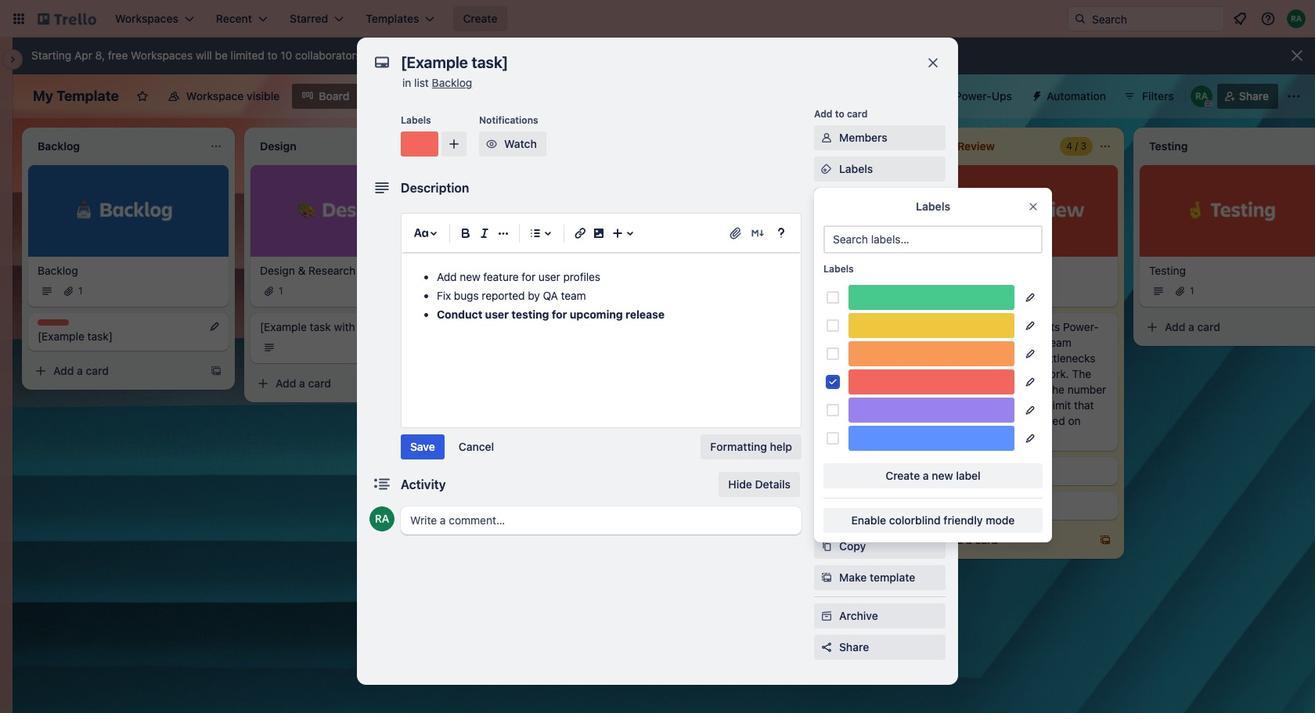 Task type: vqa. For each thing, say whether or not it's contained in the screenshot.
Add
yes



Task type: describe. For each thing, give the bounding box(es) containing it.
help inside this list has the list limits power- up enabled, to help the team prioritize and remove bottlenecks before picking up new work. the list will be highlighted if the number of cards in it passes the limit that the team determines based on team size.
[[1002, 335, 1024, 349]]

learn
[[368, 49, 396, 62]]

filters button
[[1119, 84, 1179, 109]]

apr
[[74, 49, 92, 62]]

automation inside button
[[1047, 89, 1106, 103]]

has
[[969, 320, 987, 333]]

1 for testing
[[1190, 285, 1194, 296]]

code review
[[927, 263, 992, 277]]

0 vertical spatial task]
[[87, 329, 113, 343]]

team inside add new feature for user profiles fix bugs reported by qa team conduct user testing for upcoming release
[[561, 289, 586, 302]]

add button
[[839, 445, 897, 459]]

2 vertical spatial [example task] link
[[927, 498, 1108, 513]]

highlighted
[[979, 382, 1036, 396]]

design
[[260, 263, 295, 277]]

about
[[428, 49, 457, 62]]

0 vertical spatial [example task]
[[38, 329, 113, 343]]

labels up search labels… 'text field'
[[916, 200, 950, 213]]

2 vertical spatial ruby anderson (rubyanderson7) image
[[369, 506, 395, 532]]

visible
[[247, 89, 280, 103]]

watch button
[[479, 132, 546, 157]]

star or unstar board image
[[136, 90, 149, 103]]

be inside this list has the list limits power- up enabled, to help the team prioritize and remove bottlenecks before picking up new work. the list will be highlighted if the number of cards in it passes the limit that the team determines based on team size.
[[964, 382, 976, 396]]

0 vertical spatial [example task] link
[[38, 328, 219, 344]]

collaborators.
[[295, 49, 365, 62]]

add inside button
[[839, 445, 860, 459]]

lists image
[[526, 224, 545, 243]]

the
[[1072, 367, 1091, 380]]

1 vertical spatial task]
[[977, 464, 1002, 477]]

list for this
[[951, 320, 966, 333]]

open help dialog image
[[772, 224, 791, 243]]

determines
[[974, 414, 1031, 427]]

sm image for labels
[[819, 161, 834, 177]]

and
[[974, 351, 993, 364]]

formatting
[[710, 440, 767, 453]]

conduct
[[437, 308, 482, 321]]

view markdown image
[[750, 225, 766, 241]]

image image
[[589, 224, 608, 243]]

power-ups button
[[924, 84, 1022, 109]]

1 horizontal spatial share
[[1239, 89, 1269, 103]]

1 vertical spatial [example task] link
[[927, 463, 1108, 479]]

picking
[[963, 367, 999, 380]]

team down cards
[[946, 414, 971, 427]]

color: blue, title: none image
[[849, 426, 1014, 451]]

1 vertical spatial share
[[839, 640, 869, 654]]

in list backlog
[[402, 76, 472, 89]]

label
[[956, 469, 981, 482]]

4 / 3
[[1066, 140, 1086, 152]]

fields
[[882, 319, 913, 332]]

code
[[927, 263, 954, 277]]

Main content area, start typing to enter text. text field
[[418, 268, 784, 352]]

1 vertical spatial ruby anderson (rubyanderson7) image
[[1190, 85, 1212, 107]]

create a new label button
[[823, 463, 1043, 488]]

number
[[1068, 382, 1106, 396]]

of
[[927, 398, 937, 411]]

the right if
[[1048, 382, 1065, 396]]

2 horizontal spatial create from template… image
[[877, 355, 889, 368]]

power- inside button
[[955, 89, 992, 103]]

profiles
[[563, 270, 600, 283]]

starting apr 8, free workspaces will be limited to 10 collaborators. learn more about collaborator limits
[[31, 49, 550, 62]]

prioritize
[[927, 351, 971, 364]]

cover link
[[814, 282, 946, 307]]

collaborator
[[460, 49, 520, 62]]

filters
[[1142, 89, 1174, 103]]

template
[[870, 571, 915, 584]]

add new feature for user profiles fix bugs reported by qa team conduct user testing for upcoming release
[[437, 270, 665, 321]]

labels link
[[814, 157, 946, 182]]

to do link
[[482, 263, 664, 278]]

create for create a new label
[[885, 469, 920, 482]]

0 horizontal spatial will
[[196, 49, 212, 62]]

color: orange, title: none image
[[849, 341, 1014, 366]]

color: yellow, title: none image
[[849, 313, 1014, 338]]

cancel
[[459, 440, 494, 453]]

activity
[[401, 477, 446, 492]]

this list has the list limits power- up enabled, to help the team prioritize and remove bottlenecks before picking up new work. the list will be highlighted if the number of cards in it passes the limit that the team determines based on team size.
[[927, 320, 1106, 443]]

enable colorblind friendly mode button
[[823, 508, 1043, 533]]

create for create
[[463, 12, 497, 25]]

move link
[[814, 503, 946, 528]]

details
[[755, 477, 791, 491]]

hide
[[728, 477, 752, 491]]

team up bottlenecks
[[1046, 335, 1071, 349]]

open information menu image
[[1260, 11, 1276, 27]]

1 for code review
[[968, 285, 972, 296]]

link image
[[571, 224, 589, 243]]

new inside this list has the list limits power- up enabled, to help the team prioritize and remove bottlenecks before picking up new work. the list will be highlighted if the number of cards in it passes the limit that the team determines based on team size.
[[1018, 367, 1039, 380]]

bugs
[[454, 289, 479, 302]]

limit
[[1050, 398, 1071, 411]]

sm image for copy
[[819, 539, 834, 554]]

design & research
[[260, 263, 355, 277]]

list
[[1009, 320, 1027, 333]]

upcoming
[[570, 308, 623, 321]]

archive link
[[814, 604, 946, 629]]

add to card
[[814, 108, 868, 120]]

dates button
[[814, 219, 946, 244]]

size.
[[955, 429, 978, 443]]

friendly
[[944, 514, 983, 527]]

attachment
[[839, 256, 899, 269]]

4
[[1066, 140, 1072, 152]]

add button button
[[814, 440, 946, 465]]

list for in
[[414, 76, 429, 89]]

this list has the list limits power- up enabled, to help the team prioritize and remove bottlenecks before picking up new work. the list will be highlighted if the number of cards in it passes the limit that the team determines based on team size. link
[[927, 319, 1108, 444]]

show menu image
[[1286, 88, 1302, 104]]

sm image for cover
[[819, 286, 834, 302]]

add power-ups
[[839, 381, 920, 395]]

power-ups inside 'power-ups' button
[[955, 89, 1012, 103]]

1 horizontal spatial backlog link
[[432, 76, 472, 89]]

it
[[983, 398, 989, 411]]

0 vertical spatial user
[[538, 270, 560, 283]]

color: purple, title: none image
[[849, 398, 1014, 423]]

if
[[1039, 382, 1045, 396]]

create from template… image
[[1099, 534, 1112, 546]]

8,
[[95, 49, 105, 62]]

0 vertical spatial to
[[267, 49, 278, 62]]

button
[[863, 445, 897, 459]]

enable
[[851, 514, 886, 527]]

make template link
[[814, 565, 946, 590]]

1 vertical spatial color: red, title: none image
[[38, 319, 69, 325]]

color: red, title: none image
[[849, 369, 1014, 395]]

cover
[[839, 287, 869, 301]]

1 vertical spatial to
[[835, 108, 844, 120]]

remove
[[996, 351, 1033, 364]]

testing
[[511, 308, 549, 321]]

designs]
[[358, 320, 401, 333]]

testing link
[[1149, 263, 1315, 278]]

ruby anderson (rubyanderson7) image inside 'primary' element
[[1287, 9, 1306, 28]]

new inside button
[[932, 469, 953, 482]]

2 vertical spatial ups
[[899, 381, 920, 395]]

&
[[298, 263, 306, 277]]

0 horizontal spatial ups
[[847, 359, 865, 370]]

power- inside this list has the list limits power- up enabled, to help the team prioritize and remove bottlenecks before picking up new work. the list will be highlighted if the number of cards in it passes the limit that the team determines based on team size.
[[1063, 320, 1099, 333]]

the down 'limits'
[[1027, 335, 1043, 349]]

hide details
[[728, 477, 791, 491]]



Task type: locate. For each thing, give the bounding box(es) containing it.
board link
[[292, 84, 359, 109]]

sm image inside labels link
[[819, 161, 834, 177]]

1 horizontal spatial share button
[[1217, 84, 1278, 109]]

user
[[538, 270, 560, 283], [485, 308, 509, 321]]

1 horizontal spatial in
[[971, 398, 980, 411]]

share left show menu image
[[1239, 89, 1269, 103]]

sm image for members
[[819, 130, 834, 146]]

before
[[927, 367, 960, 380]]

1 vertical spatial create
[[885, 469, 920, 482]]

0 vertical spatial backlog
[[432, 76, 472, 89]]

0 vertical spatial create
[[463, 12, 497, 25]]

help up "remove" on the right of page
[[1002, 335, 1024, 349]]

up up highlighted
[[1002, 367, 1015, 380]]

bottlenecks
[[1036, 351, 1095, 364]]

1 horizontal spatial to
[[835, 108, 844, 120]]

create from template… image up add power-ups
[[877, 355, 889, 368]]

0 vertical spatial help
[[1002, 335, 1024, 349]]

1 horizontal spatial be
[[964, 382, 976, 396]]

create inside create a new label button
[[885, 469, 920, 482]]

to left 10
[[267, 49, 278, 62]]

italic ⌘i image
[[475, 224, 494, 243]]

add a card
[[498, 320, 553, 333], [1165, 320, 1220, 333], [53, 364, 109, 377], [276, 376, 331, 390], [942, 533, 998, 546]]

create inside create button
[[463, 12, 497, 25]]

1 horizontal spatial ups
[[899, 381, 920, 395]]

task
[[310, 320, 331, 333]]

0 vertical spatial share button
[[1217, 84, 1278, 109]]

my template
[[33, 88, 119, 104]]

more
[[399, 49, 425, 62]]

qa
[[543, 289, 558, 302]]

1 vertical spatial sm image
[[819, 286, 834, 302]]

create from template… image down edit card icon
[[210, 364, 222, 377]]

free
[[108, 49, 128, 62]]

0 vertical spatial color: red, title: none image
[[401, 132, 438, 157]]

labels up cover
[[823, 263, 854, 275]]

text styles image
[[412, 224, 431, 243]]

sm image inside move link
[[819, 507, 834, 523]]

0 vertical spatial automation
[[1047, 89, 1106, 103]]

share
[[1239, 89, 1269, 103], [839, 640, 869, 654]]

save
[[410, 440, 435, 453]]

0 horizontal spatial share button
[[814, 635, 946, 660]]

create a new label
[[885, 469, 981, 482]]

0 vertical spatial new
[[460, 270, 480, 283]]

5 1 from the left
[[1190, 285, 1194, 296]]

members link
[[814, 125, 946, 150]]

code review link
[[927, 263, 1108, 278]]

1 horizontal spatial color: red, title: none image
[[401, 132, 438, 157]]

0 vertical spatial in
[[402, 76, 411, 89]]

0 horizontal spatial create
[[463, 12, 497, 25]]

mode
[[986, 514, 1015, 527]]

cards
[[940, 398, 968, 411]]

new down "remove" on the right of page
[[1018, 367, 1039, 380]]

0 vertical spatial list
[[414, 76, 429, 89]]

0 horizontal spatial user
[[485, 308, 509, 321]]

sm image left watch
[[484, 136, 499, 152]]

1 horizontal spatial help
[[1002, 335, 1024, 349]]

0 vertical spatial will
[[196, 49, 212, 62]]

up down this
[[927, 335, 940, 349]]

description
[[401, 181, 469, 195]]

0 horizontal spatial color: red, title: none image
[[38, 319, 69, 325]]

3 1 from the left
[[523, 285, 527, 296]]

0 vertical spatial backlog link
[[432, 76, 472, 89]]

user up the qa at the top left of page
[[538, 270, 560, 283]]

0 vertical spatial ups
[[992, 89, 1012, 103]]

ups
[[992, 89, 1012, 103], [847, 359, 865, 370], [899, 381, 920, 395]]

0 horizontal spatial in
[[402, 76, 411, 89]]

1 horizontal spatial backlog
[[432, 76, 472, 89]]

ups left automation button
[[992, 89, 1012, 103]]

1 horizontal spatial automation
[[1047, 89, 1106, 103]]

Search labels… text field
[[823, 225, 1043, 254]]

for down the qa at the top left of page
[[552, 308, 567, 321]]

list up of
[[927, 382, 941, 396]]

1 vertical spatial [example task]
[[927, 464, 1002, 477]]

be left limited
[[215, 49, 228, 62]]

5 sm image from the top
[[819, 570, 834, 586]]

to inside this list has the list limits power- up enabled, to help the team prioritize and remove bottlenecks before picking up new work. the list will be highlighted if the number of cards in it passes the limit that the team determines based on team size.
[[989, 335, 999, 349]]

1 horizontal spatial ruby anderson (rubyanderson7) image
[[1190, 85, 1212, 107]]

share button down archive link
[[814, 635, 946, 660]]

1 sm image from the top
[[819, 130, 834, 146]]

1 vertical spatial list
[[951, 320, 966, 333]]

3 sm image from the top
[[819, 507, 834, 523]]

0 vertical spatial sm image
[[484, 136, 499, 152]]

attach and insert link image
[[728, 225, 744, 241]]

members
[[839, 131, 888, 144]]

None text field
[[393, 49, 910, 77]]

0 horizontal spatial list
[[414, 76, 429, 89]]

0 horizontal spatial to
[[267, 49, 278, 62]]

sm image for archive
[[819, 608, 834, 624]]

copy link
[[814, 534, 946, 559]]

0 horizontal spatial share
[[839, 640, 869, 654]]

0 horizontal spatial be
[[215, 49, 228, 62]]

1 vertical spatial user
[[485, 308, 509, 321]]

on
[[1068, 414, 1081, 427]]

learn more about collaborator limits link
[[368, 49, 550, 62]]

ups up color: purple, title: none image
[[899, 381, 920, 395]]

create
[[463, 12, 497, 25], [885, 469, 920, 482]]

0 notifications image
[[1231, 9, 1249, 28]]

0 horizontal spatial automation
[[814, 421, 867, 433]]

4 1 from the left
[[968, 285, 972, 296]]

save button
[[401, 434, 444, 459]]

1 vertical spatial up
[[1002, 367, 1015, 380]]

2 vertical spatial list
[[927, 382, 941, 396]]

1 vertical spatial backlog
[[38, 263, 78, 277]]

search image
[[1074, 13, 1086, 25]]

passes
[[992, 398, 1028, 411]]

1 horizontal spatial new
[[932, 469, 953, 482]]

2 horizontal spatial ruby anderson (rubyanderson7) image
[[1287, 9, 1306, 28]]

color: red, title: none image
[[401, 132, 438, 157], [38, 319, 69, 325]]

2 vertical spatial task]
[[977, 498, 1002, 512]]

sm image inside copy link
[[819, 539, 834, 554]]

that
[[1074, 398, 1094, 411]]

sm image
[[819, 130, 834, 146], [819, 161, 834, 177], [819, 507, 834, 523], [819, 539, 834, 554], [819, 570, 834, 586]]

1 vertical spatial backlog link
[[38, 263, 219, 278]]

based
[[1034, 414, 1065, 427]]

create from template… image
[[654, 321, 667, 333], [877, 355, 889, 368], [210, 364, 222, 377]]

1 vertical spatial share button
[[814, 635, 946, 660]]

2 sm image from the top
[[819, 161, 834, 177]]

2 horizontal spatial list
[[951, 320, 966, 333]]

1 vertical spatial will
[[944, 382, 961, 396]]

labels down members
[[839, 162, 873, 175]]

new inside add new feature for user profiles fix bugs reported by qa team conduct user testing for upcoming release
[[460, 270, 480, 283]]

3
[[1081, 140, 1086, 152]]

0 horizontal spatial up
[[927, 335, 940, 349]]

labels
[[401, 114, 431, 126], [839, 162, 873, 175], [916, 200, 950, 213], [823, 263, 854, 275]]

enabled,
[[943, 335, 986, 349]]

for up by on the left
[[522, 270, 535, 283]]

0 vertical spatial for
[[522, 270, 535, 283]]

sm image inside archive link
[[819, 608, 834, 624]]

automation up the 4 / 3
[[1047, 89, 1106, 103]]

1 horizontal spatial power-ups
[[955, 89, 1012, 103]]

watch
[[504, 137, 537, 150]]

Search field
[[1086, 7, 1223, 31]]

[example task with designs]
[[260, 320, 401, 333]]

Board name text field
[[25, 84, 127, 109]]

in left it
[[971, 398, 980, 411]]

copy
[[839, 539, 866, 553]]

0 vertical spatial up
[[927, 335, 940, 349]]

team down profiles
[[561, 289, 586, 302]]

primary element
[[0, 0, 1315, 38]]

move
[[839, 508, 867, 521]]

create up collaborator
[[463, 12, 497, 25]]

1 for backlog
[[78, 285, 83, 296]]

up
[[927, 335, 940, 349], [1002, 367, 1015, 380]]

share button left show menu image
[[1217, 84, 1278, 109]]

2 horizontal spatial new
[[1018, 367, 1039, 380]]

list down more
[[414, 76, 429, 89]]

create from template… image right upcoming
[[654, 321, 667, 333]]

[example task] link
[[38, 328, 219, 344], [927, 463, 1108, 479], [927, 498, 1108, 513]]

make
[[839, 571, 867, 584]]

fix
[[437, 289, 451, 302]]

2 horizontal spatial ups
[[992, 89, 1012, 103]]

team down color: purple, title: none image
[[927, 429, 952, 443]]

will up cards
[[944, 382, 961, 396]]

0 horizontal spatial for
[[522, 270, 535, 283]]

2 1 from the left
[[279, 285, 283, 296]]

labels down in list backlog
[[401, 114, 431, 126]]

formatting help link
[[701, 434, 802, 459]]

2 vertical spatial new
[[932, 469, 953, 482]]

1 horizontal spatial user
[[538, 270, 560, 283]]

ruby anderson (rubyanderson7) image
[[1287, 9, 1306, 28], [1190, 85, 1212, 107], [369, 506, 395, 532]]

custom fields button
[[814, 318, 946, 333]]

0 horizontal spatial ruby anderson (rubyanderson7) image
[[369, 506, 395, 532]]

sm image for move
[[819, 507, 834, 523]]

1 horizontal spatial create from template… image
[[654, 321, 667, 333]]

will right workspaces
[[196, 49, 212, 62]]

the down of
[[927, 414, 943, 427]]

create button
[[454, 6, 507, 31]]

1 1 from the left
[[78, 285, 83, 296]]

color: green, title: none image
[[849, 285, 1014, 310]]

ups up add power-ups
[[847, 359, 865, 370]]

enable colorblind friendly mode
[[851, 514, 1015, 527]]

list up enabled,
[[951, 320, 966, 333]]

sm image for watch
[[484, 136, 499, 152]]

0 horizontal spatial backlog link
[[38, 263, 219, 278]]

to do
[[482, 263, 511, 277]]

1 vertical spatial power-ups
[[814, 359, 865, 370]]

colorblind
[[889, 514, 941, 527]]

to up members
[[835, 108, 844, 120]]

attachment button
[[814, 250, 946, 276]]

a inside create a new label button
[[923, 469, 929, 482]]

sm image left archive
[[819, 608, 834, 624]]

0 horizontal spatial help
[[770, 440, 792, 453]]

1 vertical spatial in
[[971, 398, 980, 411]]

1 horizontal spatial up
[[1002, 367, 1015, 380]]

actions
[[814, 485, 849, 497]]

0 horizontal spatial power-ups
[[814, 359, 865, 370]]

help up the details on the bottom of the page
[[770, 440, 792, 453]]

sm image left cover
[[819, 286, 834, 302]]

0 vertical spatial share
[[1239, 89, 1269, 103]]

sm image inside make template link
[[819, 570, 834, 586]]

the right has
[[990, 320, 1006, 333]]

template
[[57, 88, 119, 104]]

will inside this list has the list limits power- up enabled, to help the team prioritize and remove bottlenecks before picking up new work. the list will be highlighted if the number of cards in it passes the limit that the team determines based on team size.
[[944, 382, 961, 396]]

to up the and
[[989, 335, 999, 349]]

1 vertical spatial new
[[1018, 367, 1039, 380]]

in down more
[[402, 76, 411, 89]]

1 horizontal spatial will
[[944, 382, 961, 396]]

the down if
[[1031, 398, 1047, 411]]

user down reported
[[485, 308, 509, 321]]

1 horizontal spatial list
[[927, 382, 941, 396]]

1 vertical spatial help
[[770, 440, 792, 453]]

be down "picking"
[[964, 382, 976, 396]]

Write a comment text field
[[401, 506, 802, 535]]

share down archive
[[839, 640, 869, 654]]

by
[[528, 289, 540, 302]]

ups inside button
[[992, 89, 1012, 103]]

testing
[[1149, 263, 1186, 277]]

workspace visible button
[[158, 84, 289, 109]]

workspaces
[[131, 49, 193, 62]]

do
[[497, 263, 511, 277]]

editor toolbar toolbar
[[409, 221, 794, 246]]

in inside this list has the list limits power- up enabled, to help the team prioritize and remove bottlenecks before picking up new work. the list will be highlighted if the number of cards in it passes the limit that the team determines based on team size.
[[971, 398, 980, 411]]

sm image for make template
[[819, 570, 834, 586]]

bold ⌘b image
[[456, 224, 475, 243]]

more formatting image
[[494, 224, 513, 243]]

workspace
[[186, 89, 244, 103]]

1 horizontal spatial for
[[552, 308, 567, 321]]

custom
[[839, 319, 879, 332]]

0 horizontal spatial create from template… image
[[210, 364, 222, 377]]

create down the add button button
[[885, 469, 920, 482]]

2 vertical spatial to
[[989, 335, 999, 349]]

my
[[33, 88, 53, 104]]

new up bugs
[[460, 270, 480, 283]]

new left the label
[[932, 469, 953, 482]]

add a card button
[[473, 314, 645, 339], [1140, 314, 1312, 339], [28, 358, 200, 383], [250, 371, 423, 396], [917, 527, 1090, 552]]

edit card image
[[208, 320, 221, 332]]

sm image inside cover link
[[819, 286, 834, 302]]

automation up add button at the right of page
[[814, 421, 867, 433]]

2 vertical spatial [example task]
[[927, 498, 1002, 512]]

2 vertical spatial sm image
[[819, 608, 834, 624]]

1 vertical spatial for
[[552, 308, 567, 321]]

this
[[927, 320, 948, 333]]

1 vertical spatial be
[[964, 382, 976, 396]]

sm image
[[484, 136, 499, 152], [819, 286, 834, 302], [819, 608, 834, 624]]

4 sm image from the top
[[819, 539, 834, 554]]

limits
[[1030, 320, 1060, 333]]

0 vertical spatial ruby anderson (rubyanderson7) image
[[1287, 9, 1306, 28]]

close popover image
[[1027, 200, 1040, 213]]

sm image inside members link
[[819, 130, 834, 146]]

sm image inside watch button
[[484, 136, 499, 152]]

2 horizontal spatial to
[[989, 335, 999, 349]]

notifications
[[479, 114, 538, 126]]

1 vertical spatial ups
[[847, 359, 865, 370]]

0 horizontal spatial backlog
[[38, 263, 78, 277]]

10
[[280, 49, 292, 62]]

limits
[[523, 49, 550, 62]]

add inside add new feature for user profiles fix bugs reported by qa team conduct user testing for upcoming release
[[437, 270, 457, 283]]

1
[[78, 285, 83, 296], [279, 285, 283, 296], [523, 285, 527, 296], [968, 285, 972, 296], [1190, 285, 1194, 296]]

custom fields
[[839, 319, 913, 332]]

1 horizontal spatial create
[[885, 469, 920, 482]]

0 horizontal spatial new
[[460, 270, 480, 283]]

1 for to do
[[523, 285, 527, 296]]



